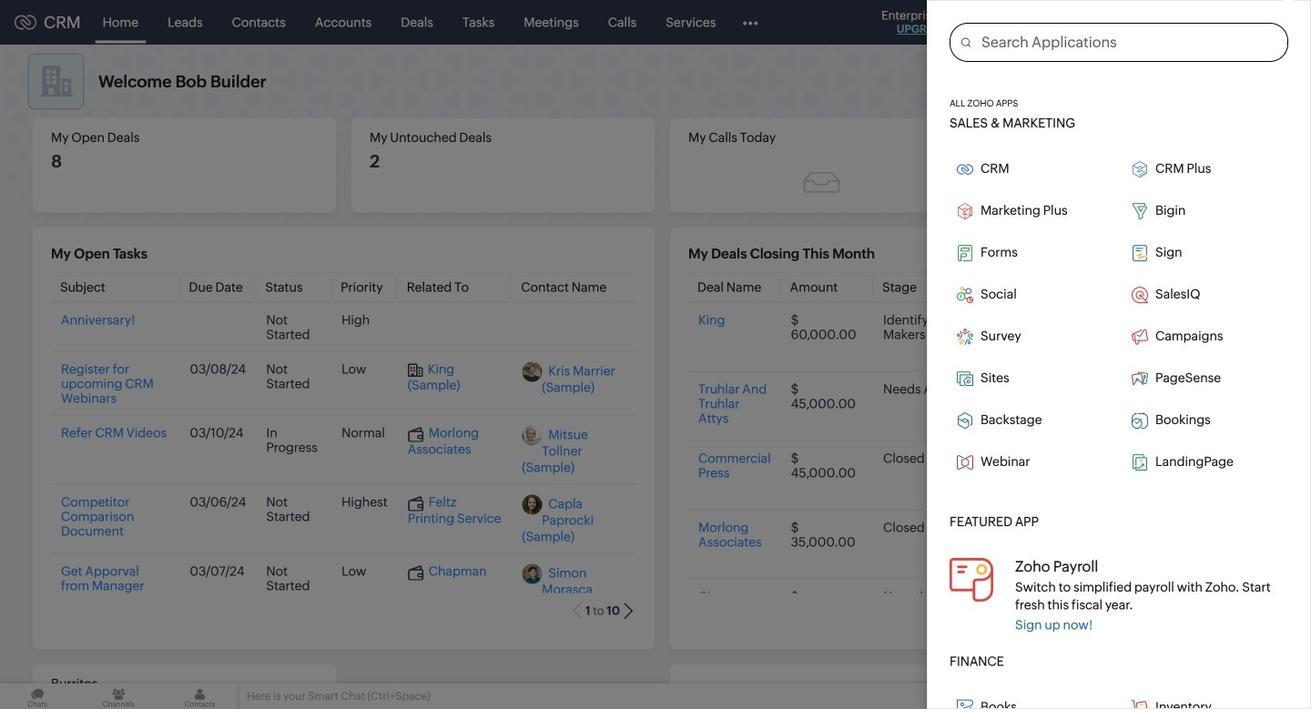 Task type: vqa. For each thing, say whether or not it's contained in the screenshot.
Search "element"
yes



Task type: describe. For each thing, give the bounding box(es) containing it.
signals image
[[1084, 15, 1097, 30]]

logo image
[[15, 15, 36, 30]]

Search Applications text field
[[971, 24, 1288, 61]]

signals element
[[1073, 0, 1108, 45]]

zoho payroll image
[[950, 558, 994, 602]]

calendar image
[[1119, 15, 1134, 30]]



Task type: locate. For each thing, give the bounding box(es) containing it.
profile image
[[1230, 8, 1259, 37]]

contacts image
[[163, 684, 237, 710]]

profile element
[[1219, 0, 1270, 44]]

chats image
[[0, 684, 75, 710]]

search image
[[1047, 15, 1062, 30]]

search element
[[1036, 0, 1073, 45]]

channels image
[[81, 684, 156, 710]]



